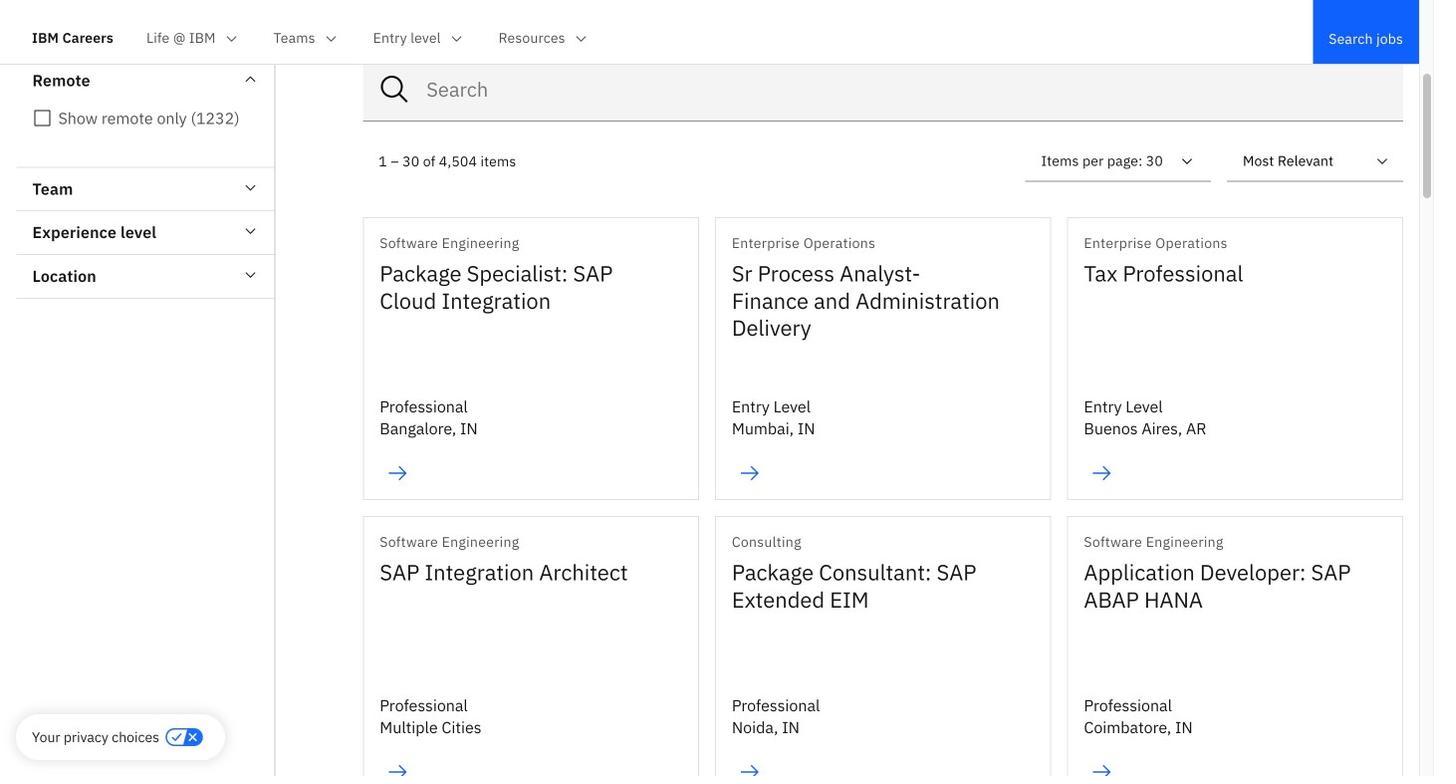 Task type: vqa. For each thing, say whether or not it's contained in the screenshot.
your privacy choices element
yes



Task type: describe. For each thing, give the bounding box(es) containing it.
your privacy choices element
[[32, 726, 159, 748]]



